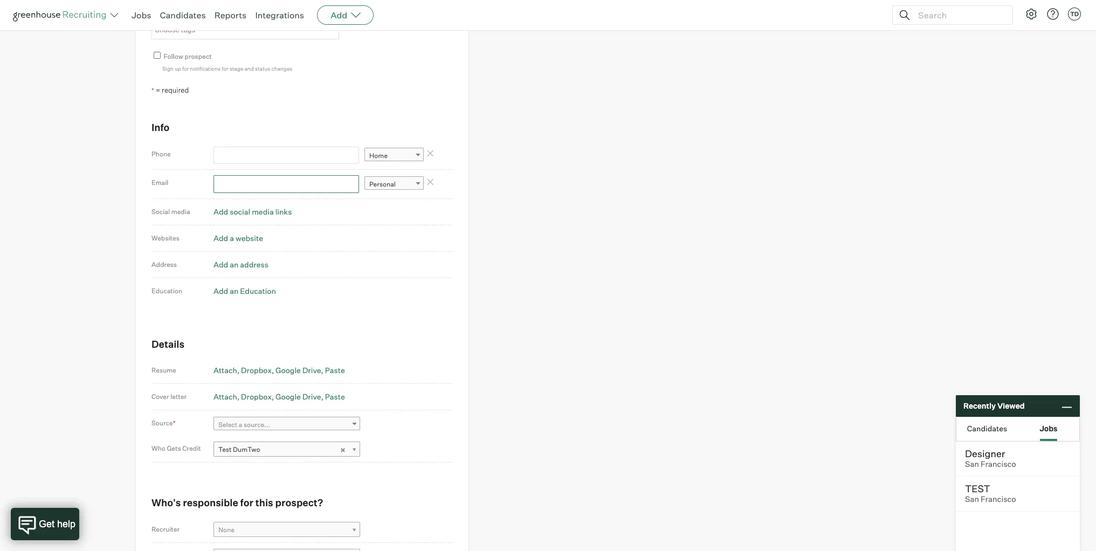 Task type: vqa. For each thing, say whether or not it's contained in the screenshot.
Add social media links's Add
yes



Task type: describe. For each thing, give the bounding box(es) containing it.
jobs link
[[132, 10, 151, 20]]

test
[[965, 483, 991, 495]]

1 horizontal spatial media
[[252, 207, 274, 216]]

source...
[[244, 421, 270, 429]]

responsible
[[183, 497, 238, 509]]

configure image
[[1025, 8, 1038, 20]]

candidates link
[[160, 10, 206, 20]]

up
[[175, 65, 181, 72]]

reports link
[[214, 10, 247, 20]]

recently
[[964, 401, 996, 411]]

social
[[230, 207, 250, 216]]

info
[[152, 122, 170, 133]]

attach link for resume
[[214, 366, 240, 375]]

select
[[218, 421, 237, 429]]

greenhouse recruiting image
[[13, 9, 110, 22]]

email
[[152, 179, 169, 187]]

changes
[[272, 65, 293, 72]]

test dumtwo link
[[214, 442, 360, 457]]

source *
[[152, 419, 176, 427]]

dropbox link for resume
[[241, 366, 274, 375]]

add an address link
[[214, 260, 269, 269]]

follow prospect
[[164, 52, 212, 60]]

social media
[[152, 207, 190, 216]]

an for education
[[230, 286, 239, 295]]

who's
[[152, 497, 181, 509]]

who
[[152, 445, 165, 453]]

an for address
[[230, 260, 239, 269]]

details
[[152, 338, 185, 350]]

td
[[1071, 10, 1079, 18]]

and
[[245, 65, 254, 72]]

dropbox for cover letter
[[241, 392, 272, 401]]

0 horizontal spatial media
[[171, 207, 190, 216]]

none link
[[214, 522, 360, 538]]

1 vertical spatial candidates
[[967, 424, 1008, 433]]

who's responsible for this prospect?
[[152, 497, 323, 509]]

drive for cover letter
[[303, 392, 321, 401]]

1 horizontal spatial jobs
[[1040, 424, 1058, 433]]

credit
[[182, 445, 201, 453]]

required
[[162, 86, 189, 94]]

test
[[218, 446, 232, 454]]

for for responsible
[[240, 497, 254, 509]]

1 horizontal spatial for
[[222, 65, 228, 72]]

Follow prospect checkbox
[[154, 52, 161, 59]]

tags
[[184, 9, 199, 17]]

1 horizontal spatial education
[[240, 286, 276, 295]]

address
[[152, 260, 177, 268]]

website
[[236, 233, 263, 243]]

td button
[[1068, 8, 1081, 20]]

status
[[255, 65, 270, 72]]

add for add an education
[[214, 286, 228, 295]]

select a source...
[[218, 421, 270, 429]]

cover letter
[[152, 393, 187, 401]]

websites
[[152, 234, 180, 242]]

phone
[[152, 150, 171, 158]]

san for test
[[965, 495, 979, 504]]

add for add a website
[[214, 233, 228, 243]]

add an address
[[214, 260, 269, 269]]

a for select
[[239, 421, 242, 429]]

test san francisco
[[965, 483, 1017, 504]]

for for up
[[182, 65, 189, 72]]

1 vertical spatial *
[[173, 419, 176, 427]]

resume
[[152, 366, 176, 374]]

sign
[[162, 65, 174, 72]]



Task type: locate. For each thing, give the bounding box(es) containing it.
add for add social media links
[[214, 207, 228, 216]]

tab list containing candidates
[[957, 417, 1080, 441]]

1 horizontal spatial a
[[239, 421, 242, 429]]

0 vertical spatial google drive link
[[276, 366, 324, 375]]

francisco inside the designer san francisco
[[981, 460, 1017, 469]]

candidate
[[152, 9, 183, 17]]

integrations link
[[255, 10, 304, 20]]

source
[[152, 419, 173, 427]]

social
[[152, 207, 170, 216]]

francisco down the designer san francisco
[[981, 495, 1017, 504]]

1 vertical spatial drive
[[303, 392, 321, 401]]

0 vertical spatial drive
[[303, 366, 321, 375]]

recently viewed
[[964, 401, 1025, 411]]

1 dropbox from the top
[[241, 366, 272, 375]]

2 horizontal spatial for
[[240, 497, 254, 509]]

add for add an address
[[214, 260, 228, 269]]

a
[[230, 233, 234, 243], [239, 421, 242, 429]]

media
[[252, 207, 274, 216], [171, 207, 190, 216]]

attach link
[[214, 366, 240, 375], [214, 392, 240, 401]]

0 vertical spatial paste
[[325, 366, 345, 375]]

td button
[[1066, 5, 1084, 23]]

dropbox for resume
[[241, 366, 272, 375]]

2 san from the top
[[965, 495, 979, 504]]

*
[[152, 86, 154, 94], [173, 419, 176, 427]]

1 vertical spatial google
[[276, 392, 301, 401]]

a right select
[[239, 421, 242, 429]]

0 vertical spatial google
[[276, 366, 301, 375]]

add an education
[[214, 286, 276, 295]]

san inside test san francisco
[[965, 495, 979, 504]]

1 horizontal spatial *
[[173, 419, 176, 427]]

2 google drive link from the top
[[276, 392, 324, 401]]

jobs
[[132, 10, 151, 20], [1040, 424, 1058, 433]]

0 horizontal spatial education
[[152, 287, 182, 295]]

an
[[230, 260, 239, 269], [230, 286, 239, 295]]

0 vertical spatial attach dropbox google drive paste
[[214, 366, 345, 375]]

google drive link
[[276, 366, 324, 375], [276, 392, 324, 401]]

integrations
[[255, 10, 304, 20]]

designer
[[965, 448, 1006, 460]]

notifications
[[190, 65, 221, 72]]

prospect
[[185, 52, 212, 60]]

0 vertical spatial paste link
[[325, 366, 345, 375]]

links
[[275, 207, 292, 216]]

for left this
[[240, 497, 254, 509]]

drive for resume
[[303, 366, 321, 375]]

0 horizontal spatial a
[[230, 233, 234, 243]]

francisco for designer
[[981, 460, 1017, 469]]

0 vertical spatial candidates
[[160, 10, 206, 20]]

reports
[[214, 10, 247, 20]]

attach
[[214, 366, 237, 375], [214, 392, 237, 401]]

san for designer
[[965, 460, 979, 469]]

media left links in the left top of the page
[[252, 207, 274, 216]]

a inside select a source... link
[[239, 421, 242, 429]]

home link
[[365, 148, 424, 163]]

add an education link
[[214, 286, 276, 295]]

tab list
[[957, 417, 1080, 441]]

attach link for cover letter
[[214, 392, 240, 401]]

* left =
[[152, 86, 154, 94]]

education
[[240, 286, 276, 295], [152, 287, 182, 295]]

1 paste from the top
[[325, 366, 345, 375]]

2 drive from the top
[[303, 392, 321, 401]]

select a source... link
[[214, 417, 360, 433]]

prospect?
[[275, 497, 323, 509]]

add social media links
[[214, 207, 292, 216]]

attach for resume
[[214, 366, 237, 375]]

1 dropbox link from the top
[[241, 366, 274, 375]]

this
[[256, 497, 273, 509]]

for right up
[[182, 65, 189, 72]]

1 drive from the top
[[303, 366, 321, 375]]

paste for resume
[[325, 366, 345, 375]]

None text field
[[214, 175, 359, 193]]

1 attach dropbox google drive paste from the top
[[214, 366, 345, 375]]

francisco
[[981, 460, 1017, 469], [981, 495, 1017, 504]]

candidate tags
[[152, 9, 199, 17]]

san down the designer san francisco
[[965, 495, 979, 504]]

1 vertical spatial attach
[[214, 392, 237, 401]]

2 francisco from the top
[[981, 495, 1017, 504]]

* up gets
[[173, 419, 176, 427]]

add button
[[317, 5, 374, 25]]

0 vertical spatial san
[[965, 460, 979, 469]]

media right social
[[171, 207, 190, 216]]

google for cover letter
[[276, 392, 301, 401]]

1 vertical spatial paste
[[325, 392, 345, 401]]

1 paste link from the top
[[325, 366, 345, 375]]

google drive link for resume
[[276, 366, 324, 375]]

stage
[[230, 65, 243, 72]]

dumtwo
[[233, 446, 260, 454]]

1 vertical spatial francisco
[[981, 495, 1017, 504]]

0 vertical spatial *
[[152, 86, 154, 94]]

a left the website in the top of the page
[[230, 233, 234, 243]]

attach dropbox google drive paste for cover letter
[[214, 392, 345, 401]]

attach dropbox google drive paste
[[214, 366, 345, 375], [214, 392, 345, 401]]

None text field
[[152, 21, 336, 38], [214, 147, 359, 164], [152, 21, 336, 38], [214, 147, 359, 164]]

1 vertical spatial dropbox
[[241, 392, 272, 401]]

san inside the designer san francisco
[[965, 460, 979, 469]]

0 vertical spatial an
[[230, 260, 239, 269]]

recruiter
[[152, 525, 180, 533]]

2 google from the top
[[276, 392, 301, 401]]

0 vertical spatial attach link
[[214, 366, 240, 375]]

0 horizontal spatial jobs
[[132, 10, 151, 20]]

1 vertical spatial an
[[230, 286, 239, 295]]

attach for cover letter
[[214, 392, 237, 401]]

paste link for resume
[[325, 366, 345, 375]]

2 attach dropbox google drive paste from the top
[[214, 392, 345, 401]]

1 an from the top
[[230, 260, 239, 269]]

personal
[[369, 180, 396, 189]]

candidates
[[160, 10, 206, 20], [967, 424, 1008, 433]]

0 vertical spatial jobs
[[132, 10, 151, 20]]

1 attach link from the top
[[214, 366, 240, 375]]

1 san from the top
[[965, 460, 979, 469]]

0 vertical spatial dropbox link
[[241, 366, 274, 375]]

0 horizontal spatial for
[[182, 65, 189, 72]]

1 vertical spatial jobs
[[1040, 424, 1058, 433]]

gets
[[167, 445, 181, 453]]

1 vertical spatial attach dropbox google drive paste
[[214, 392, 345, 401]]

add
[[331, 10, 347, 20], [214, 207, 228, 216], [214, 233, 228, 243], [214, 260, 228, 269], [214, 286, 228, 295]]

2 an from the top
[[230, 286, 239, 295]]

0 vertical spatial attach
[[214, 366, 237, 375]]

personal link
[[365, 177, 424, 192]]

2 paste link from the top
[[325, 392, 345, 401]]

home
[[369, 152, 388, 160]]

* inside * = required
[[152, 86, 154, 94]]

add social media links link
[[214, 207, 292, 216]]

viewed
[[998, 401, 1025, 411]]

dropbox
[[241, 366, 272, 375], [241, 392, 272, 401]]

1 vertical spatial san
[[965, 495, 979, 504]]

1 vertical spatial paste link
[[325, 392, 345, 401]]

paste for cover letter
[[325, 392, 345, 401]]

candidates right jobs "link" on the top left of page
[[160, 10, 206, 20]]

1 vertical spatial dropbox link
[[241, 392, 274, 401]]

2 attach link from the top
[[214, 392, 240, 401]]

san
[[965, 460, 979, 469], [965, 495, 979, 504]]

letter
[[171, 393, 187, 401]]

1 francisco from the top
[[981, 460, 1017, 469]]

1 vertical spatial a
[[239, 421, 242, 429]]

test dumtwo
[[218, 446, 260, 454]]

add a website
[[214, 233, 263, 243]]

1 attach from the top
[[214, 366, 237, 375]]

1 google drive link from the top
[[276, 366, 324, 375]]

0 vertical spatial dropbox
[[241, 366, 272, 375]]

for left stage
[[222, 65, 228, 72]]

google drive link for cover letter
[[276, 392, 324, 401]]

add a website link
[[214, 233, 263, 243]]

francisco for test
[[981, 495, 1017, 504]]

none
[[218, 526, 235, 534]]

2 attach from the top
[[214, 392, 237, 401]]

2 dropbox from the top
[[241, 392, 272, 401]]

cover
[[152, 393, 169, 401]]

san up test
[[965, 460, 979, 469]]

dropbox link for cover letter
[[241, 392, 274, 401]]

add for add
[[331, 10, 347, 20]]

follow
[[164, 52, 183, 60]]

google for resume
[[276, 366, 301, 375]]

1 google from the top
[[276, 366, 301, 375]]

1 horizontal spatial candidates
[[967, 424, 1008, 433]]

a for add
[[230, 233, 234, 243]]

=
[[156, 86, 160, 94]]

sign up for notifications for stage and status changes
[[162, 65, 293, 72]]

0 horizontal spatial *
[[152, 86, 154, 94]]

francisco up test san francisco
[[981, 460, 1017, 469]]

paste link
[[325, 366, 345, 375], [325, 392, 345, 401]]

an left address
[[230, 260, 239, 269]]

address
[[240, 260, 269, 269]]

paste link for cover letter
[[325, 392, 345, 401]]

1 vertical spatial attach link
[[214, 392, 240, 401]]

drive
[[303, 366, 321, 375], [303, 392, 321, 401]]

0 vertical spatial a
[[230, 233, 234, 243]]

francisco inside test san francisco
[[981, 495, 1017, 504]]

1 vertical spatial google drive link
[[276, 392, 324, 401]]

2 dropbox link from the top
[[241, 392, 274, 401]]

Search text field
[[916, 7, 1003, 23]]

for
[[182, 65, 189, 72], [222, 65, 228, 72], [240, 497, 254, 509]]

2 paste from the top
[[325, 392, 345, 401]]

0 vertical spatial francisco
[[981, 460, 1017, 469]]

* = required
[[152, 86, 189, 94]]

attach dropbox google drive paste for resume
[[214, 366, 345, 375]]

candidates down recently viewed
[[967, 424, 1008, 433]]

paste
[[325, 366, 345, 375], [325, 392, 345, 401]]

an down 'add an address' link
[[230, 286, 239, 295]]

0 horizontal spatial candidates
[[160, 10, 206, 20]]

designer san francisco
[[965, 448, 1017, 469]]

dropbox link
[[241, 366, 274, 375], [241, 392, 274, 401]]

add inside popup button
[[331, 10, 347, 20]]

who gets credit
[[152, 445, 201, 453]]



